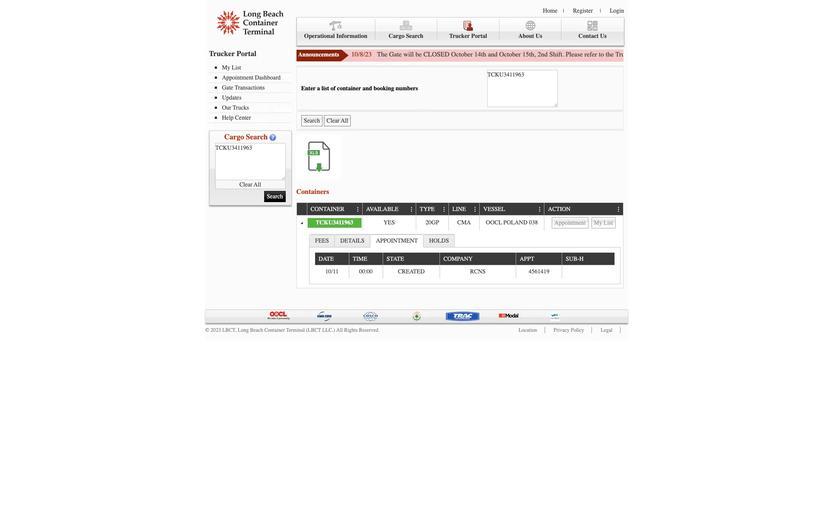 Task type: describe. For each thing, give the bounding box(es) containing it.
edit column settings image for action
[[616, 207, 622, 212]]

oocl poland 038
[[486, 219, 538, 226]]

privacy
[[554, 327, 570, 333]]

cargo search link
[[375, 19, 437, 40]]

state link
[[387, 253, 408, 265]]

1 the from the left
[[606, 50, 614, 58]]

00:00 cell
[[349, 265, 383, 278]]

center
[[235, 114, 251, 121]]

transactions
[[235, 84, 265, 91]]

date link
[[319, 253, 337, 265]]

container
[[337, 85, 361, 92]]

038
[[529, 219, 538, 226]]

lbct,
[[222, 327, 237, 333]]

rights
[[344, 327, 358, 333]]

edit column settings image for line
[[472, 207, 478, 212]]

home link
[[543, 7, 558, 14]]

cma cell
[[449, 215, 480, 230]]

appt
[[520, 256, 534, 263]]

row group containing tcku3411963
[[297, 215, 623, 288]]

1 vertical spatial portal
[[237, 49, 256, 58]]

login
[[610, 7, 624, 14]]

action link
[[548, 203, 574, 215]]

gate inside my list appointment dashboard gate transactions updates our trucks help center
[[222, 84, 233, 91]]

line
[[452, 206, 466, 213]]

legal link
[[601, 327, 613, 333]]

2 horizontal spatial gate
[[633, 50, 646, 58]]

company
[[444, 256, 473, 263]]

Enter container numbers and/ or booking numbers. Press ESC to reset input box text field
[[487, 70, 558, 107]]

poland
[[503, 219, 528, 226]]

line link
[[452, 203, 470, 215]]

container link
[[311, 203, 348, 215]]

14th
[[474, 50, 486, 58]]

tree grid containing container
[[297, 203, 623, 288]]

the
[[377, 50, 388, 58]]

vessel column header
[[480, 203, 544, 215]]

appointment
[[222, 74, 253, 81]]

2 october from the left
[[499, 50, 521, 58]]

4561419
[[529, 268, 550, 275]]

rcns
[[470, 268, 486, 275]]

(lbct
[[306, 327, 321, 333]]

legal
[[601, 327, 613, 333]]

operational information link
[[297, 19, 375, 40]]

operational information
[[304, 33, 367, 39]]

available
[[366, 206, 399, 213]]

10/8/23 the gate will be closed october 14th and october 15th, 2nd shift. please refer to the truck gate hours web page for further gate details for the week.
[[351, 50, 789, 58]]

0 horizontal spatial trucker
[[209, 49, 235, 58]]

cargo search inside cargo search 'link'
[[389, 33, 423, 39]]

© 2023 lbct, long beach container terminal (lbct llc.) all rights reserved.
[[205, 327, 380, 333]]

details tab
[[335, 234, 370, 247]]

1 for from the left
[[692, 50, 700, 58]]

15th,
[[523, 50, 536, 58]]

my list link
[[215, 64, 291, 71]]

gate
[[722, 50, 733, 58]]

2 the from the left
[[763, 50, 771, 58]]

container
[[311, 206, 345, 213]]

20gp
[[426, 219, 439, 226]]

reserved.
[[359, 327, 380, 333]]

enter a list of container and booking numbers
[[301, 85, 418, 92]]

announcements
[[298, 51, 339, 58]]

closed
[[424, 50, 450, 58]]

created
[[398, 268, 425, 275]]

list
[[232, 64, 241, 71]]

yes
[[384, 219, 395, 226]]

clear
[[239, 181, 252, 188]]

contact us
[[579, 33, 607, 39]]

10/8/23
[[351, 50, 372, 58]]

trucks
[[233, 104, 249, 111]]

my
[[222, 64, 230, 71]]

00:00
[[359, 268, 373, 275]]

will
[[403, 50, 414, 58]]

login link
[[610, 7, 624, 14]]

1 horizontal spatial gate
[[389, 50, 402, 58]]

state
[[387, 256, 404, 263]]

©
[[205, 327, 209, 333]]

appt link
[[520, 253, 538, 265]]

edit column settings image
[[355, 207, 361, 212]]

about
[[518, 33, 534, 39]]

appointment
[[376, 237, 418, 244]]

menu bar containing my list
[[209, 64, 295, 123]]

type link
[[420, 203, 438, 215]]

available column header
[[362, 203, 416, 215]]

operational
[[304, 33, 335, 39]]

beach
[[250, 327, 263, 333]]

10/11
[[325, 268, 339, 275]]

fees
[[315, 237, 329, 244]]

a
[[317, 85, 320, 92]]

20gp cell
[[416, 215, 449, 230]]

help
[[222, 114, 234, 121]]

type
[[420, 206, 435, 213]]

numbers
[[396, 85, 418, 92]]

information
[[336, 33, 367, 39]]

search inside 'link'
[[406, 33, 423, 39]]

available link
[[366, 203, 402, 215]]

2nd
[[538, 50, 548, 58]]

edit column settings image for available
[[409, 207, 415, 212]]

oocl poland 038 cell
[[480, 215, 544, 230]]



Task type: locate. For each thing, give the bounding box(es) containing it.
edit column settings image inside type column header
[[441, 207, 447, 212]]

the
[[606, 50, 614, 58], [763, 50, 771, 58]]

grid
[[315, 253, 615, 278]]

portal up 14th
[[471, 33, 487, 39]]

cell inside grid
[[562, 265, 615, 278]]

portal
[[471, 33, 487, 39], [237, 49, 256, 58]]

edit column settings image inside 'action' "column header"
[[616, 207, 622, 212]]

all inside button
[[254, 181, 261, 188]]

all right llc.)
[[336, 327, 343, 333]]

search
[[406, 33, 423, 39], [246, 133, 268, 141]]

gate
[[389, 50, 402, 58], [633, 50, 646, 58], [222, 84, 233, 91]]

trucker
[[449, 33, 470, 39], [209, 49, 235, 58]]

booking
[[374, 85, 394, 92]]

trucker up my
[[209, 49, 235, 58]]

edit column settings image for type
[[441, 207, 447, 212]]

0 horizontal spatial gate
[[222, 84, 233, 91]]

row group
[[297, 215, 623, 288]]

edit column settings image inside line 'column header'
[[472, 207, 478, 212]]

refer
[[585, 50, 597, 58]]

0 vertical spatial cargo search
[[389, 33, 423, 39]]

container
[[264, 327, 285, 333]]

appointment dashboard link
[[215, 74, 291, 81]]

list
[[322, 85, 329, 92]]

shift.
[[550, 50, 564, 58]]

the right to
[[606, 50, 614, 58]]

cell down action link
[[544, 215, 623, 230]]

row down line at the right of page
[[297, 215, 623, 230]]

all right clear
[[254, 181, 261, 188]]

1 horizontal spatial portal
[[471, 33, 487, 39]]

0 horizontal spatial us
[[536, 33, 542, 39]]

1 vertical spatial trucker portal
[[209, 49, 256, 58]]

hours
[[647, 50, 664, 58]]

be
[[416, 50, 422, 58]]

0 vertical spatial all
[[254, 181, 261, 188]]

row
[[297, 203, 623, 215], [297, 215, 623, 230], [315, 253, 615, 265], [315, 265, 615, 278]]

contact us link
[[562, 19, 624, 40]]

Enter container numbers and/ or booking numbers.  text field
[[215, 143, 286, 180]]

tree grid
[[297, 203, 623, 288]]

rcns cell
[[440, 265, 516, 278]]

3 edit column settings image from the left
[[472, 207, 478, 212]]

search up the be
[[406, 33, 423, 39]]

please
[[566, 50, 583, 58]]

edit column settings image
[[409, 207, 415, 212], [441, 207, 447, 212], [472, 207, 478, 212], [537, 207, 543, 212], [616, 207, 622, 212]]

cell down h
[[562, 265, 615, 278]]

row containing container
[[297, 203, 623, 215]]

row containing date
[[315, 253, 615, 265]]

created cell
[[383, 265, 440, 278]]

updates link
[[215, 94, 291, 101]]

holds tab
[[423, 234, 455, 247]]

container column header
[[307, 203, 362, 215]]

2023
[[211, 327, 221, 333]]

1 vertical spatial search
[[246, 133, 268, 141]]

truck
[[616, 50, 631, 58]]

0 vertical spatial portal
[[471, 33, 487, 39]]

0 vertical spatial trucker
[[449, 33, 470, 39]]

gate right the
[[389, 50, 402, 58]]

0 vertical spatial search
[[406, 33, 423, 39]]

trucker portal link
[[437, 19, 500, 40]]

us inside contact us link
[[600, 33, 607, 39]]

1 horizontal spatial menu bar
[[296, 17, 624, 46]]

edit column settings image inside available column header
[[409, 207, 415, 212]]

for right 'details'
[[754, 50, 761, 58]]

clear all
[[239, 181, 261, 188]]

tab list inside row group
[[308, 232, 622, 286]]

cargo down help
[[224, 133, 244, 141]]

action column header
[[544, 203, 623, 215]]

us right about
[[536, 33, 542, 39]]

0 horizontal spatial for
[[692, 50, 700, 58]]

terminal
[[286, 327, 305, 333]]

llc.)
[[322, 327, 335, 333]]

1 vertical spatial and
[[363, 85, 372, 92]]

sub-h
[[566, 256, 584, 263]]

clear all button
[[215, 180, 286, 189]]

0 vertical spatial cargo
[[389, 33, 405, 39]]

1 vertical spatial cargo search
[[224, 133, 268, 141]]

| left login
[[600, 8, 601, 14]]

1 horizontal spatial |
[[600, 8, 601, 14]]

vessel link
[[483, 203, 509, 215]]

0 vertical spatial trucker portal
[[449, 33, 487, 39]]

1 horizontal spatial search
[[406, 33, 423, 39]]

2 us from the left
[[600, 33, 607, 39]]

dashboard
[[255, 74, 281, 81]]

all
[[254, 181, 261, 188], [336, 327, 343, 333]]

4 edit column settings image from the left
[[537, 207, 543, 212]]

tab list
[[308, 232, 622, 286]]

1 horizontal spatial cargo
[[389, 33, 405, 39]]

october left 15th,
[[499, 50, 521, 58]]

grid containing date
[[315, 253, 615, 278]]

2 edit column settings image from the left
[[441, 207, 447, 212]]

web
[[665, 50, 676, 58]]

| right home link
[[563, 8, 564, 14]]

gate right "truck"
[[633, 50, 646, 58]]

policy
[[571, 327, 584, 333]]

oocl
[[486, 219, 502, 226]]

us for contact us
[[600, 33, 607, 39]]

details
[[340, 237, 365, 244]]

time link
[[353, 253, 371, 265]]

row up rcns
[[315, 253, 615, 265]]

1 horizontal spatial and
[[488, 50, 498, 58]]

about us
[[518, 33, 542, 39]]

portal inside menu bar
[[471, 33, 487, 39]]

search down the 'help center' "link"
[[246, 133, 268, 141]]

enter
[[301, 85, 316, 92]]

trucker portal inside menu bar
[[449, 33, 487, 39]]

trucker portal up 14th
[[449, 33, 487, 39]]

0 horizontal spatial cargo
[[224, 133, 244, 141]]

edit column settings image for vessel
[[537, 207, 543, 212]]

us right contact
[[600, 33, 607, 39]]

1 edit column settings image from the left
[[409, 207, 415, 212]]

appointment tab
[[370, 234, 424, 247]]

my list appointment dashboard gate transactions updates our trucks help center
[[222, 64, 281, 121]]

gate transactions link
[[215, 84, 291, 91]]

help center link
[[215, 114, 291, 121]]

date
[[319, 256, 334, 263]]

and left 'booking'
[[363, 85, 372, 92]]

1 vertical spatial cell
[[562, 265, 615, 278]]

h
[[579, 256, 584, 263]]

our trucks link
[[215, 104, 291, 111]]

tab list containing fees
[[308, 232, 622, 286]]

of
[[331, 85, 336, 92]]

menu bar
[[296, 17, 624, 46], [209, 64, 295, 123]]

cargo up will
[[389, 33, 405, 39]]

gate up updates
[[222, 84, 233, 91]]

0 horizontal spatial all
[[254, 181, 261, 188]]

0 horizontal spatial cargo search
[[224, 133, 268, 141]]

yes cell
[[362, 215, 416, 230]]

0 horizontal spatial trucker portal
[[209, 49, 256, 58]]

fees tab
[[309, 234, 335, 247]]

portal up my list link
[[237, 49, 256, 58]]

line column header
[[449, 203, 480, 215]]

0 horizontal spatial portal
[[237, 49, 256, 58]]

0 vertical spatial menu bar
[[296, 17, 624, 46]]

cma
[[457, 219, 471, 226]]

1 vertical spatial cargo
[[224, 133, 244, 141]]

1 vertical spatial all
[[336, 327, 343, 333]]

contact
[[579, 33, 599, 39]]

october
[[451, 50, 473, 58], [499, 50, 521, 58]]

edit column settings image inside vessel column header
[[537, 207, 543, 212]]

0 horizontal spatial and
[[363, 85, 372, 92]]

privacy policy link
[[554, 327, 584, 333]]

time
[[353, 256, 367, 263]]

location
[[519, 327, 537, 333]]

0 vertical spatial and
[[488, 50, 498, 58]]

trucker portal up 'list'
[[209, 49, 256, 58]]

type column header
[[416, 203, 449, 215]]

sub-
[[566, 256, 579, 263]]

1 horizontal spatial trucker portal
[[449, 33, 487, 39]]

tcku3411963 cell
[[307, 215, 362, 230]]

0 horizontal spatial |
[[563, 8, 564, 14]]

tcku3411963
[[316, 219, 353, 226]]

10/11 cell
[[315, 265, 349, 278]]

2 | from the left
[[600, 8, 601, 14]]

1 horizontal spatial trucker
[[449, 33, 470, 39]]

row containing 10/11
[[315, 265, 615, 278]]

sub-h link
[[566, 253, 587, 265]]

None button
[[324, 115, 351, 126], [552, 217, 589, 228], [591, 217, 616, 228], [324, 115, 351, 126], [552, 217, 589, 228], [591, 217, 616, 228]]

1 horizontal spatial the
[[763, 50, 771, 58]]

1 horizontal spatial for
[[754, 50, 761, 58]]

cargo inside 'link'
[[389, 33, 405, 39]]

to
[[599, 50, 604, 58]]

trucker up closed
[[449, 33, 470, 39]]

1 vertical spatial menu bar
[[209, 64, 295, 123]]

containers
[[296, 188, 329, 196]]

0 horizontal spatial search
[[246, 133, 268, 141]]

menu bar containing operational information
[[296, 17, 624, 46]]

for
[[692, 50, 700, 58], [754, 50, 761, 58]]

about us link
[[500, 19, 562, 40]]

row down company link
[[315, 265, 615, 278]]

0 horizontal spatial menu bar
[[209, 64, 295, 123]]

cargo search down center
[[224, 133, 268, 141]]

privacy policy
[[554, 327, 584, 333]]

1 horizontal spatial cargo search
[[389, 33, 423, 39]]

vessel
[[483, 206, 505, 213]]

row up cma
[[297, 203, 623, 215]]

page
[[678, 50, 691, 58]]

details
[[735, 50, 752, 58]]

location link
[[519, 327, 537, 333]]

0 horizontal spatial october
[[451, 50, 473, 58]]

cargo
[[389, 33, 405, 39], [224, 133, 244, 141]]

grid inside 'tab list'
[[315, 253, 615, 278]]

and right 14th
[[488, 50, 498, 58]]

register
[[573, 7, 593, 14]]

for right page
[[692, 50, 700, 58]]

2 for from the left
[[754, 50, 761, 58]]

company link
[[444, 253, 476, 265]]

None submit
[[301, 115, 323, 126], [264, 191, 286, 202], [301, 115, 323, 126], [264, 191, 286, 202]]

1 october from the left
[[451, 50, 473, 58]]

5 edit column settings image from the left
[[616, 207, 622, 212]]

the left week.
[[763, 50, 771, 58]]

us for about us
[[536, 33, 542, 39]]

0 vertical spatial cell
[[544, 215, 623, 230]]

register link
[[573, 7, 593, 14]]

october left 14th
[[451, 50, 473, 58]]

cell
[[544, 215, 623, 230], [562, 265, 615, 278]]

cargo search up will
[[389, 33, 423, 39]]

row containing tcku3411963
[[297, 215, 623, 230]]

1 vertical spatial trucker
[[209, 49, 235, 58]]

1 horizontal spatial all
[[336, 327, 343, 333]]

0 horizontal spatial the
[[606, 50, 614, 58]]

1 horizontal spatial us
[[600, 33, 607, 39]]

us inside about us link
[[536, 33, 542, 39]]

1 | from the left
[[563, 8, 564, 14]]

1 horizontal spatial october
[[499, 50, 521, 58]]

1 us from the left
[[536, 33, 542, 39]]

home
[[543, 7, 558, 14]]



Task type: vqa. For each thing, say whether or not it's contained in the screenshot.
the 2nd
yes



